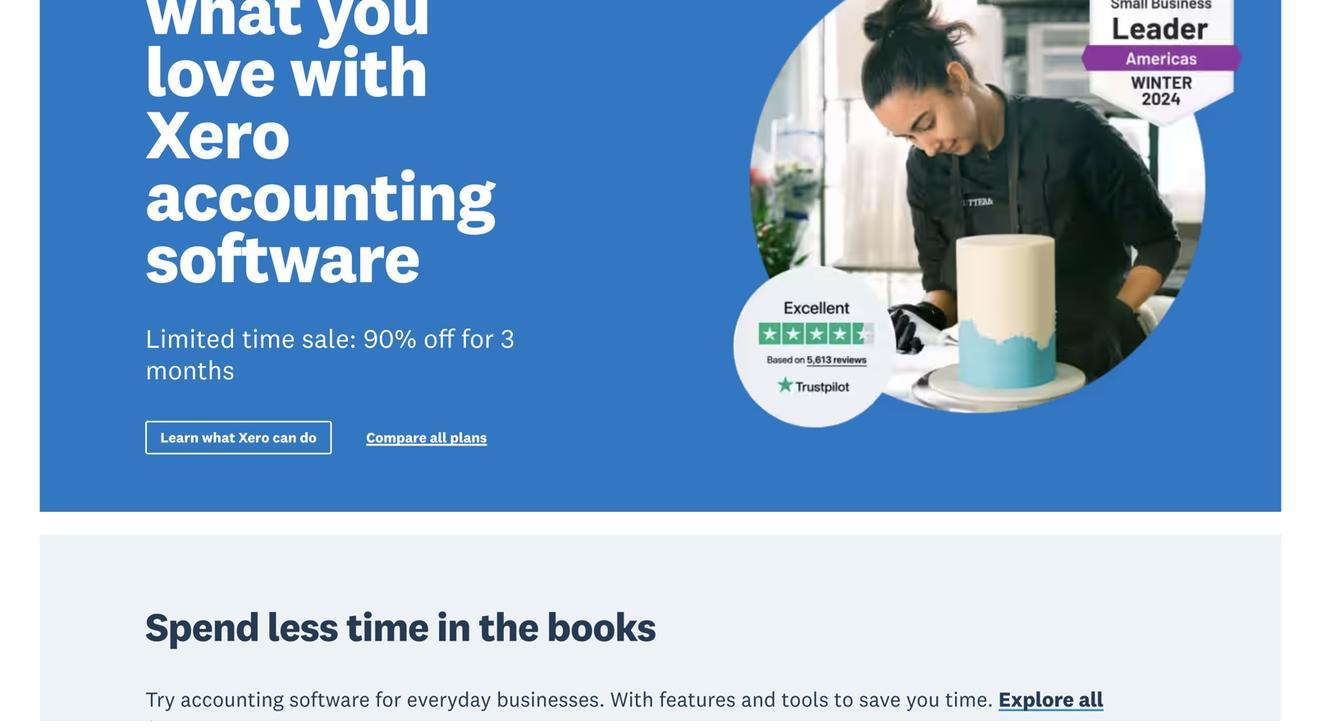 Task type: locate. For each thing, give the bounding box(es) containing it.
compare
[[366, 429, 427, 446]]

limited
[[145, 322, 235, 355]]

can
[[273, 429, 297, 446]]

plans
[[450, 429, 487, 446]]

books
[[547, 602, 656, 652]]

0 vertical spatial features
[[659, 687, 736, 713]]

for left 3
[[461, 322, 494, 355]]

with
[[610, 687, 654, 713]]

features left and
[[659, 687, 736, 713]]

all right explore
[[1079, 687, 1104, 713]]

1 vertical spatial time
[[346, 602, 429, 652]]

1 vertical spatial features
[[145, 716, 227, 722]]

for
[[461, 322, 494, 355], [375, 687, 402, 713]]

time left the 'in'
[[346, 602, 429, 652]]

try accounting software for everyday businesses. with features and tools to save you time.
[[145, 687, 994, 713]]

time inside the "limited time sale: 90% off for 3 months"
[[242, 322, 295, 355]]

explore all features
[[145, 687, 1104, 722]]

and
[[741, 687, 776, 713]]

accounting
[[181, 687, 284, 713]]

all left plans
[[430, 429, 447, 446]]

1 horizontal spatial all
[[1079, 687, 1104, 713]]

time left sale:
[[242, 322, 295, 355]]

0 vertical spatial time
[[242, 322, 295, 355]]

months
[[145, 354, 235, 387]]

0 horizontal spatial all
[[430, 429, 447, 446]]

1 horizontal spatial for
[[461, 322, 494, 355]]

1 horizontal spatial time
[[346, 602, 429, 652]]

time
[[242, 322, 295, 355], [346, 602, 429, 652]]

businesses.
[[497, 687, 605, 713]]

all for compare
[[430, 429, 447, 446]]

in
[[437, 602, 471, 652]]

for inside the "limited time sale: 90% off for 3 months"
[[461, 322, 494, 355]]

1 vertical spatial for
[[375, 687, 402, 713]]

1 vertical spatial all
[[1079, 687, 1104, 713]]

0 vertical spatial all
[[430, 429, 447, 446]]

time.
[[946, 687, 994, 713]]

compare all plans link
[[366, 429, 487, 450]]

for right software
[[375, 687, 402, 713]]

do
[[300, 429, 317, 446]]

3
[[501, 322, 515, 355]]

features
[[659, 687, 736, 713], [145, 716, 227, 722]]

1 horizontal spatial features
[[659, 687, 736, 713]]

all
[[430, 429, 447, 446], [1079, 687, 1104, 713]]

features down try
[[145, 716, 227, 722]]

0 horizontal spatial time
[[242, 322, 295, 355]]

try
[[145, 687, 175, 713]]

everyday
[[407, 687, 491, 713]]

0 horizontal spatial features
[[145, 716, 227, 722]]

all inside explore all features
[[1079, 687, 1104, 713]]

0 vertical spatial for
[[461, 322, 494, 355]]

software
[[289, 687, 370, 713]]



Task type: describe. For each thing, give the bounding box(es) containing it.
learn what xero can do link
[[145, 421, 332, 455]]

a xero user decorating a cake with blue icing. social proof badges surrounding the circular image. image
[[674, 0, 1282, 512]]

spend less time in the books
[[145, 602, 656, 652]]

save
[[859, 687, 901, 713]]

learn
[[160, 429, 199, 446]]

xero
[[239, 429, 269, 446]]

features inside explore all features
[[145, 716, 227, 722]]

all for explore
[[1079, 687, 1104, 713]]

compare all plans
[[366, 429, 487, 446]]

less
[[268, 602, 338, 652]]

you
[[907, 687, 940, 713]]

what
[[202, 429, 235, 446]]

0 horizontal spatial for
[[375, 687, 402, 713]]

tools
[[782, 687, 829, 713]]

learn what xero can do
[[160, 429, 317, 446]]

explore all features link
[[145, 687, 1104, 722]]

the
[[479, 602, 539, 652]]

sale:
[[302, 322, 357, 355]]

to
[[834, 687, 854, 713]]

explore
[[999, 687, 1074, 713]]

90%
[[363, 322, 417, 355]]

limited time sale: 90% off for 3 months
[[145, 322, 515, 387]]

spend
[[145, 602, 259, 652]]

off
[[424, 322, 455, 355]]



Task type: vqa. For each thing, say whether or not it's contained in the screenshot.
Get
no



